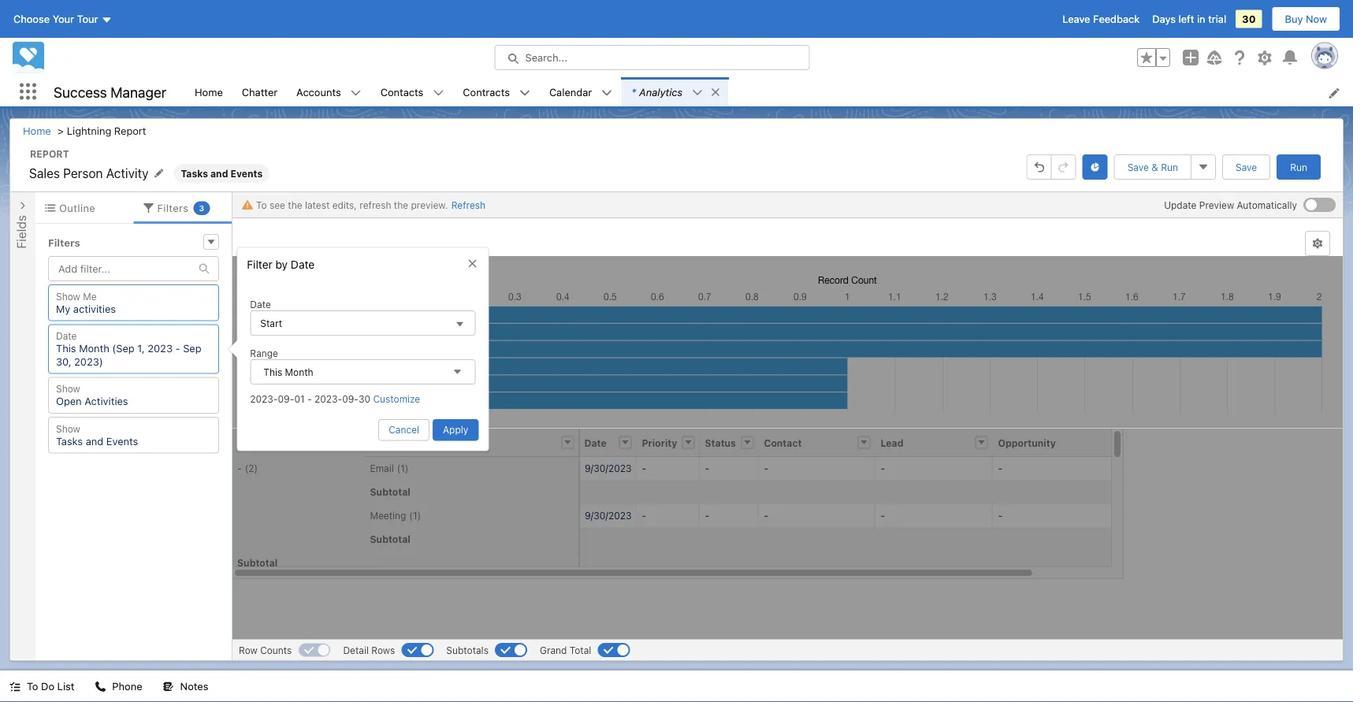 Task type: vqa. For each thing, say whether or not it's contained in the screenshot.
THE CONTRACTS list item at the top left
yes



Task type: describe. For each thing, give the bounding box(es) containing it.
your
[[53, 13, 74, 25]]

list item containing *
[[622, 77, 728, 106]]

days
[[1153, 13, 1176, 25]]

text default image inside "contracts" list item
[[519, 87, 530, 98]]

to do list
[[27, 681, 74, 692]]

choose your tour button
[[13, 6, 113, 32]]

choose your tour
[[13, 13, 98, 25]]

search... button
[[495, 45, 810, 70]]

leave feedback link
[[1063, 13, 1140, 25]]

trial
[[1209, 13, 1227, 25]]

left
[[1179, 13, 1194, 25]]

list
[[57, 681, 74, 692]]

contracts
[[463, 86, 510, 98]]

do
[[41, 681, 54, 692]]

calendar
[[549, 86, 592, 98]]

* analytics
[[632, 86, 683, 98]]

text default image inside calendar list item
[[602, 87, 613, 98]]

text default image inside notes button
[[163, 681, 174, 692]]

*
[[632, 86, 636, 98]]

home link
[[185, 77, 232, 106]]

success manager
[[54, 83, 166, 100]]

contacts link
[[371, 77, 433, 106]]

buy now
[[1285, 13, 1327, 25]]

search...
[[525, 52, 568, 63]]

chatter link
[[232, 77, 287, 106]]

text default image for *
[[692, 87, 703, 98]]

choose
[[13, 13, 50, 25]]

to do list button
[[0, 671, 84, 702]]

contracts link
[[454, 77, 519, 106]]

leave feedback
[[1063, 13, 1140, 25]]

in
[[1197, 13, 1206, 25]]

accounts
[[297, 86, 341, 98]]



Task type: locate. For each thing, give the bounding box(es) containing it.
now
[[1306, 13, 1327, 25]]

calendar list item
[[540, 77, 622, 106]]

manager
[[111, 83, 166, 100]]

analytics
[[639, 86, 683, 98]]

accounts link
[[287, 77, 351, 106]]

0 horizontal spatial text default image
[[351, 87, 362, 98]]

group
[[1137, 48, 1171, 67]]

accounts list item
[[287, 77, 371, 106]]

2 text default image from the left
[[351, 87, 362, 98]]

30
[[1242, 13, 1256, 25]]

list
[[185, 77, 1353, 106]]

text default image inside accounts list item
[[351, 87, 362, 98]]

text default image inside to do list button
[[9, 681, 20, 692]]

text default image right accounts
[[351, 87, 362, 98]]

tour
[[77, 13, 98, 25]]

1 horizontal spatial text default image
[[433, 87, 444, 98]]

home
[[195, 86, 223, 98]]

text default image inside list item
[[692, 87, 703, 98]]

text default image left notes
[[163, 681, 174, 692]]

contacts
[[381, 86, 424, 98]]

text default image
[[692, 87, 703, 98], [351, 87, 362, 98], [433, 87, 444, 98]]

buy
[[1285, 13, 1303, 25]]

text default image right analytics
[[692, 87, 703, 98]]

days left in trial
[[1153, 13, 1227, 25]]

text default image left phone
[[95, 681, 106, 692]]

phone
[[112, 681, 142, 692]]

notes button
[[153, 671, 218, 702]]

to
[[27, 681, 38, 692]]

text default image inside contacts "list item"
[[433, 87, 444, 98]]

buy now button
[[1272, 6, 1341, 32]]

phone button
[[85, 671, 152, 702]]

1 text default image from the left
[[692, 87, 703, 98]]

success
[[54, 83, 107, 100]]

contacts list item
[[371, 77, 454, 106]]

list item
[[622, 77, 728, 106]]

text default image
[[710, 87, 721, 98], [519, 87, 530, 98], [602, 87, 613, 98], [9, 681, 20, 692], [95, 681, 106, 692], [163, 681, 174, 692]]

3 text default image from the left
[[433, 87, 444, 98]]

notes
[[180, 681, 208, 692]]

list containing home
[[185, 77, 1353, 106]]

2 horizontal spatial text default image
[[692, 87, 703, 98]]

text default image inside phone 'button'
[[95, 681, 106, 692]]

text default image left to
[[9, 681, 20, 692]]

text default image for contacts
[[433, 87, 444, 98]]

calendar link
[[540, 77, 602, 106]]

text default image right analytics
[[710, 87, 721, 98]]

contracts list item
[[454, 77, 540, 106]]

text default image right 'contacts'
[[433, 87, 444, 98]]

feedback
[[1093, 13, 1140, 25]]

chatter
[[242, 86, 278, 98]]

text default image right contracts
[[519, 87, 530, 98]]

text default image for accounts
[[351, 87, 362, 98]]

leave
[[1063, 13, 1091, 25]]

text default image left "*"
[[602, 87, 613, 98]]



